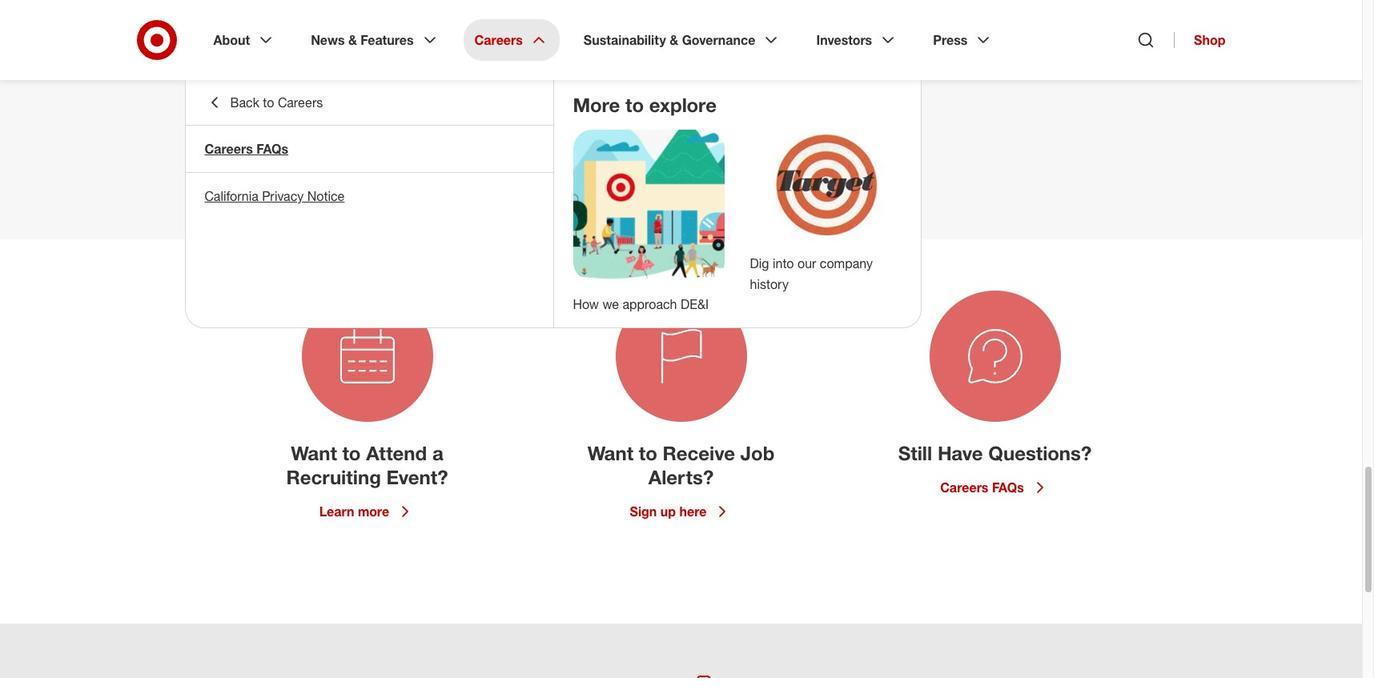 Task type: describe. For each thing, give the bounding box(es) containing it.
site navigation element
[[0, 0, 1374, 678]]

attend
[[366, 441, 427, 465]]

learn more about careers in india and other global locations.
[[507, 70, 856, 86]]

notice
[[307, 188, 345, 204]]

and
[[704, 70, 725, 86]]

back
[[230, 95, 259, 111]]

0 vertical spatial careers
[[552, 16, 667, 54]]

we
[[603, 296, 619, 312]]

news & features link
[[300, 19, 451, 61]]

1 horizontal spatial careers faqs
[[940, 480, 1024, 496]]

1 vertical spatial careers
[[612, 70, 655, 86]]

want to receive job alerts?
[[588, 441, 775, 489]]

receive
[[663, 441, 735, 465]]

target india careers website link
[[562, 102, 800, 139]]

learn more link
[[319, 502, 415, 521]]

still have questions?
[[898, 441, 1092, 465]]

careers faqs inside site navigation element
[[205, 141, 288, 157]]

governance
[[682, 32, 756, 48]]

press link
[[922, 19, 1005, 61]]

have
[[938, 441, 983, 465]]

job
[[741, 441, 775, 465]]

outside
[[676, 16, 789, 54]]

our
[[798, 256, 816, 272]]

history
[[750, 277, 789, 293]]

news
[[311, 32, 345, 48]]

2 vertical spatial careers
[[660, 112, 707, 128]]

want to attend a recruiting event?
[[286, 441, 448, 489]]

sustainability & governance link
[[573, 19, 792, 61]]

0 vertical spatial india
[[672, 70, 700, 86]]

to for receive
[[639, 441, 657, 465]]

into
[[773, 256, 794, 272]]

more for learn more
[[358, 504, 389, 520]]

dig into our company history
[[750, 256, 873, 293]]

sustainability
[[584, 32, 666, 48]]

to for explore
[[626, 93, 644, 117]]

want for want to attend a recruiting event?
[[291, 441, 337, 465]]

california
[[205, 188, 259, 204]]

sustainability & governance
[[584, 32, 756, 48]]

privacy
[[262, 188, 304, 204]]

other
[[729, 70, 759, 86]]

more to explore
[[573, 93, 717, 117]]

red and white bullseye logo from 1962 with target written over it image
[[750, 130, 901, 241]]

recruiting
[[286, 465, 381, 489]]

about
[[213, 32, 250, 48]]

more for learn more about careers in india and other global locations.
[[543, 70, 572, 86]]

up
[[661, 504, 676, 520]]

still
[[898, 441, 932, 465]]

target for target careers outside the u.s.
[[448, 16, 543, 54]]

how we approach de&i link
[[573, 296, 709, 312]]

shop
[[1194, 32, 1226, 48]]

global sourcing jobs link
[[585, 151, 778, 188]]

event?
[[386, 465, 448, 489]]

investors
[[816, 32, 872, 48]]

california privacy notice
[[205, 188, 345, 204]]

faqs inside site navigation element
[[256, 141, 288, 157]]

explore
[[649, 93, 717, 117]]

approach
[[623, 296, 677, 312]]

learn for learn more
[[319, 504, 354, 520]]

dig into our company history link
[[750, 256, 873, 293]]



Task type: locate. For each thing, give the bounding box(es) containing it.
careers link
[[463, 19, 560, 61]]

learn
[[507, 70, 539, 86], [319, 504, 354, 520]]

careers
[[552, 16, 667, 54], [612, 70, 655, 86], [660, 112, 707, 128]]

1 vertical spatial more
[[358, 504, 389, 520]]

1 horizontal spatial want
[[588, 441, 634, 465]]

1 horizontal spatial target
[[585, 112, 623, 128]]

0 horizontal spatial faqs
[[256, 141, 288, 157]]

0 horizontal spatial india
[[627, 112, 657, 128]]

back to careers
[[230, 95, 323, 111]]

1 horizontal spatial &
[[670, 32, 679, 48]]

press
[[933, 32, 968, 48]]

shop link
[[1174, 32, 1226, 48]]

sourcing
[[651, 162, 706, 178]]

careers up about at left
[[552, 16, 667, 54]]

to for careers
[[263, 95, 274, 111]]

faqs
[[256, 141, 288, 157], [992, 480, 1024, 496]]

the
[[798, 16, 847, 54]]

learn for learn more about careers in india and other global locations.
[[507, 70, 539, 86]]

1 horizontal spatial more
[[543, 70, 572, 86]]

learn down careers link
[[507, 70, 539, 86]]

global
[[608, 162, 647, 178]]

0 horizontal spatial learn
[[319, 504, 354, 520]]

want inside want to attend a recruiting event?
[[291, 441, 337, 465]]

website
[[710, 112, 758, 128]]

to inside button
[[263, 95, 274, 111]]

want up the learn more
[[291, 441, 337, 465]]

want for want to receive job alerts?
[[588, 441, 634, 465]]

more left about at left
[[543, 70, 572, 86]]

careers faqs link down still have questions?
[[940, 478, 1050, 497]]

0 vertical spatial learn
[[507, 70, 539, 86]]

careers down learn more about careers in india and other global locations.
[[660, 112, 707, 128]]

&
[[348, 32, 357, 48], [670, 32, 679, 48]]

1 want from the left
[[291, 441, 337, 465]]

& up learn more about careers in india and other global locations.
[[670, 32, 679, 48]]

about link
[[202, 19, 287, 61]]

want inside want to receive job alerts?
[[588, 441, 634, 465]]

to inside want to receive job alerts?
[[639, 441, 657, 465]]

want
[[291, 441, 337, 465], [588, 441, 634, 465]]

back to careers button
[[185, 80, 553, 125]]

more inside learn more link
[[358, 504, 389, 520]]

careers faqs link
[[185, 126, 553, 172], [940, 478, 1050, 497]]

2 want from the left
[[588, 441, 634, 465]]

how we approach de&i
[[573, 296, 709, 312]]

more down want to attend a recruiting event?
[[358, 504, 389, 520]]

alerts?
[[649, 465, 714, 489]]

& for news
[[348, 32, 357, 48]]

0 horizontal spatial careers faqs link
[[185, 126, 553, 172]]

questions?
[[989, 441, 1092, 465]]

1 horizontal spatial india
[[672, 70, 700, 86]]

target careers outside the u.s.
[[448, 16, 915, 54]]

careers up more to explore
[[612, 70, 655, 86]]

news & features
[[311, 32, 414, 48]]

jobs
[[709, 162, 735, 178]]

0 horizontal spatial &
[[348, 32, 357, 48]]

here
[[680, 504, 707, 520]]

1 horizontal spatial careers faqs link
[[940, 478, 1050, 497]]

& right 'news'
[[348, 32, 357, 48]]

u.s.
[[856, 16, 915, 54]]

in
[[659, 70, 669, 86]]

target
[[448, 16, 543, 54], [585, 112, 623, 128]]

0 vertical spatial careers faqs
[[205, 141, 288, 157]]

to
[[626, 93, 644, 117], [263, 95, 274, 111], [342, 441, 361, 465], [639, 441, 657, 465]]

more
[[543, 70, 572, 86], [358, 504, 389, 520]]

1 vertical spatial india
[[627, 112, 657, 128]]

dig
[[750, 256, 769, 272]]

de&i
[[681, 296, 709, 312]]

target for target india careers website
[[585, 112, 623, 128]]

careers faqs down back
[[205, 141, 288, 157]]

1 vertical spatial target
[[585, 112, 623, 128]]

faqs down back to careers on the top of page
[[256, 141, 288, 157]]

0 vertical spatial more
[[543, 70, 572, 86]]

company
[[820, 256, 873, 272]]

careers
[[475, 32, 523, 48], [278, 95, 323, 111], [205, 141, 253, 157], [940, 480, 989, 496]]

& inside news & features link
[[348, 32, 357, 48]]

to left the "receive"
[[639, 441, 657, 465]]

2 & from the left
[[670, 32, 679, 48]]

sign up here
[[630, 504, 707, 520]]

careers inside button
[[278, 95, 323, 111]]

learn inside learn more link
[[319, 504, 354, 520]]

sign up here link
[[630, 502, 732, 521]]

to left attend
[[342, 441, 361, 465]]

careers faqs
[[205, 141, 288, 157], [940, 480, 1024, 496]]

to right more
[[626, 93, 644, 117]]

1 horizontal spatial learn
[[507, 70, 539, 86]]

1 vertical spatial careers faqs link
[[940, 478, 1050, 497]]

careers faqs link down back to careers button
[[185, 126, 553, 172]]

how
[[573, 296, 599, 312]]

an illustrated cityscape and a diverse group of people interacting and shopping at target. image
[[573, 130, 724, 281]]

sign
[[630, 504, 657, 520]]

learn down recruiting
[[319, 504, 354, 520]]

a
[[432, 441, 443, 465]]

learn more
[[319, 504, 389, 520]]

& inside sustainability & governance "link"
[[670, 32, 679, 48]]

target india careers website
[[585, 112, 758, 128]]

1 & from the left
[[348, 32, 357, 48]]

1 horizontal spatial faqs
[[992, 480, 1024, 496]]

to right back
[[263, 95, 274, 111]]

global
[[762, 70, 797, 86]]

india
[[672, 70, 700, 86], [627, 112, 657, 128]]

careers faqs down still have questions?
[[940, 480, 1024, 496]]

investors link
[[805, 19, 909, 61]]

0 horizontal spatial more
[[358, 504, 389, 520]]

to inside want to attend a recruiting event?
[[342, 441, 361, 465]]

global sourcing jobs
[[608, 162, 735, 178]]

features
[[361, 32, 414, 48]]

california privacy notice link
[[185, 173, 553, 219]]

0 horizontal spatial target
[[448, 16, 543, 54]]

& for sustainability
[[670, 32, 679, 48]]

faqs down still have questions?
[[992, 480, 1024, 496]]

0 vertical spatial target
[[448, 16, 543, 54]]

0 horizontal spatial want
[[291, 441, 337, 465]]

0 vertical spatial faqs
[[256, 141, 288, 157]]

1 vertical spatial careers faqs
[[940, 480, 1024, 496]]

0 vertical spatial careers faqs link
[[185, 126, 553, 172]]

to for attend
[[342, 441, 361, 465]]

about
[[576, 70, 609, 86]]

1 vertical spatial learn
[[319, 504, 354, 520]]

0 horizontal spatial careers faqs
[[205, 141, 288, 157]]

1 vertical spatial faqs
[[992, 480, 1024, 496]]

want up sign
[[588, 441, 634, 465]]

more
[[573, 93, 620, 117]]

locations.
[[801, 70, 856, 86]]



Task type: vqa. For each thing, say whether or not it's contained in the screenshot.
LISTINGS
no



